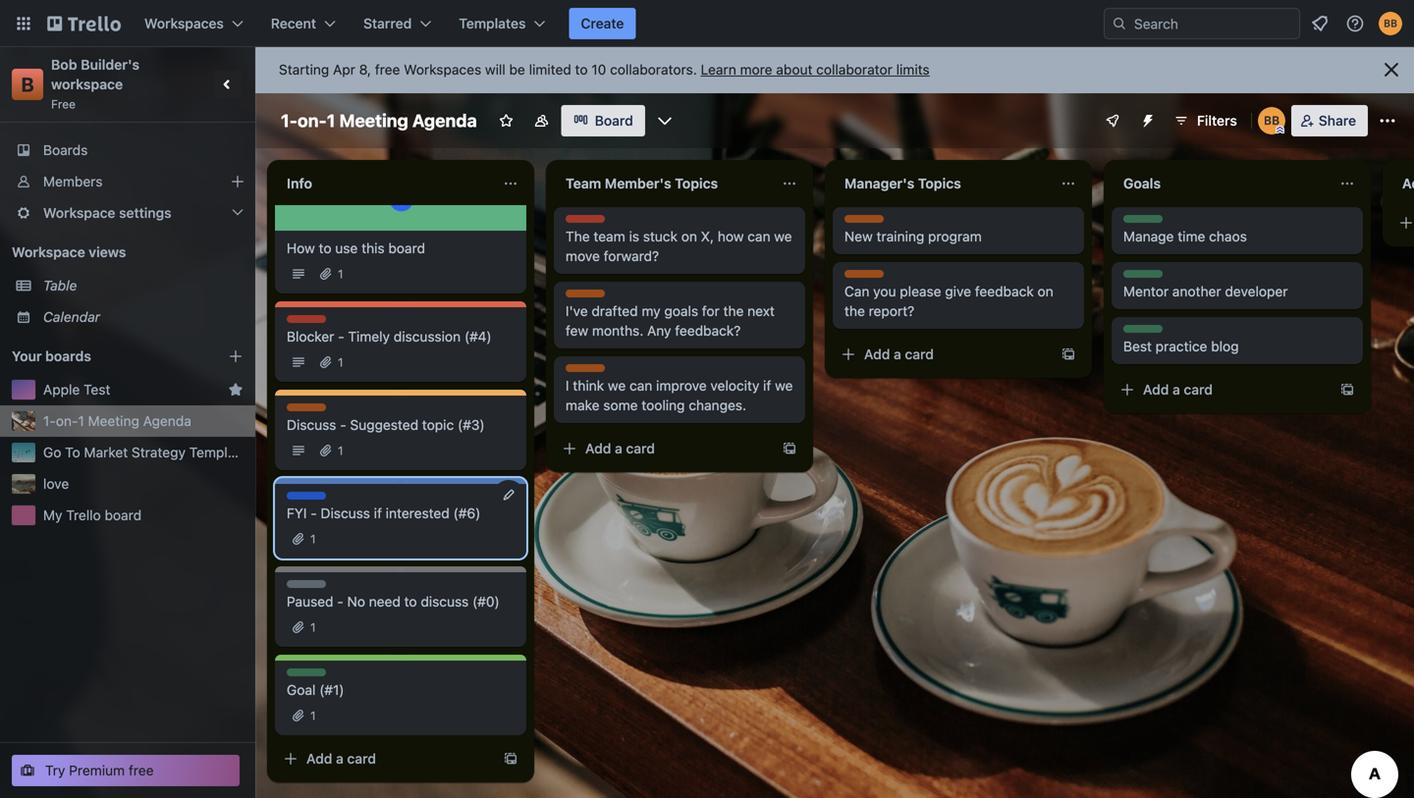 Task type: vqa. For each thing, say whether or not it's contained in the screenshot.
sm image
no



Task type: locate. For each thing, give the bounding box(es) containing it.
1 horizontal spatial workspaces
[[404, 61, 482, 78]]

1 horizontal spatial create from template… image
[[1061, 347, 1077, 362]]

1 horizontal spatial free
[[375, 61, 400, 78]]

0 horizontal spatial agenda
[[143, 413, 191, 429]]

0 horizontal spatial to
[[319, 240, 332, 256]]

can inside blocker the team is stuck on x, how can we move forward?
[[748, 228, 771, 245]]

apple test
[[43, 382, 110, 398]]

meeting up market
[[88, 413, 139, 429]]

1-on-1 meeting agenda up market
[[43, 413, 191, 429]]

add a card down 'practice'
[[1143, 382, 1213, 398]]

(#0)
[[473, 594, 500, 610]]

add down make
[[585, 441, 611, 457]]

can inside discuss i think we can improve velocity if we make some tooling changes.
[[630, 378, 653, 394]]

0 horizontal spatial if
[[374, 505, 382, 522]]

0 vertical spatial free
[[375, 61, 400, 78]]

on- down 'apple'
[[56, 413, 78, 429]]

add a card button for my
[[554, 433, 770, 465]]

can right how
[[748, 228, 771, 245]]

your boards
[[12, 348, 91, 364]]

2 horizontal spatial to
[[575, 61, 588, 78]]

improve
[[656, 378, 707, 394]]

color: green, title: "goal" element for best
[[1124, 325, 1163, 340]]

color: orange, title: "discuss" element down the manager's
[[845, 215, 889, 230]]

color: green, title: "goal" element down color: black, title: "paused" element on the bottom left of page
[[287, 669, 326, 684]]

if left interested
[[374, 505, 382, 522]]

bob builder (bobbuilder40) image
[[1379, 12, 1403, 35], [1258, 107, 1286, 135]]

goal inside goal best practice blog
[[1124, 326, 1149, 340]]

- left no
[[337, 594, 344, 610]]

the inside discuss i've drafted my goals for the next few months. any feedback?
[[724, 303, 744, 319]]

1 down apple test
[[78, 413, 84, 429]]

discuss - suggested topic (#3) link
[[287, 416, 515, 435]]

card
[[905, 346, 934, 362], [1184, 382, 1213, 398], [626, 441, 655, 457], [347, 751, 376, 767]]

2 the from the left
[[845, 303, 865, 319]]

manage time chaos link
[[1124, 227, 1352, 247]]

power ups image
[[1105, 113, 1121, 129]]

recent
[[271, 15, 316, 31]]

your
[[12, 348, 42, 364]]

topics up discuss new training program
[[918, 175, 961, 192]]

agenda
[[412, 110, 477, 131], [143, 413, 191, 429]]

0 vertical spatial meeting
[[339, 110, 408, 131]]

discuss inside fyi fyi - discuss if interested (#6)
[[321, 505, 370, 522]]

blocker
[[566, 216, 608, 230], [287, 316, 330, 330], [287, 329, 334, 345]]

limits
[[896, 61, 930, 78]]

discuss i think we can improve velocity if we make some tooling changes.
[[566, 365, 793, 414]]

add a card button down blog
[[1112, 374, 1328, 406]]

2 vertical spatial to
[[404, 594, 417, 610]]

blocker - timely discussion (#4) link
[[287, 327, 515, 347]]

- inside discuss discuss - suggested topic (#3)
[[340, 417, 346, 433]]

show menu image
[[1378, 111, 1398, 131]]

1 horizontal spatial to
[[404, 594, 417, 610]]

1 paused from the top
[[287, 582, 329, 595]]

goal manage time chaos
[[1124, 216, 1247, 245]]

1 inside board name text box
[[327, 110, 335, 131]]

add down (#1)
[[306, 751, 332, 767]]

to left 10
[[575, 61, 588, 78]]

to right need in the bottom of the page
[[404, 594, 417, 610]]

bob
[[51, 56, 77, 73]]

the right the for
[[724, 303, 744, 319]]

agenda left star or unstar board 'image'
[[412, 110, 477, 131]]

1 horizontal spatial color: red, title: "blocker" element
[[566, 215, 608, 230]]

1 the from the left
[[724, 303, 744, 319]]

1-on-1 meeting agenda inside "link"
[[43, 413, 191, 429]]

for
[[702, 303, 720, 319]]

0 vertical spatial on
[[681, 228, 697, 245]]

free
[[51, 97, 76, 111]]

1 horizontal spatial topics
[[918, 175, 961, 192]]

agenda inside board name text box
[[412, 110, 477, 131]]

discuss for new
[[845, 216, 889, 230]]

2 vertical spatial create from template… image
[[782, 441, 798, 457]]

add down report?
[[864, 346, 890, 362]]

try premium free
[[45, 763, 154, 779]]

about
[[776, 61, 813, 78]]

color: orange, title: "discuss" element up few
[[566, 290, 610, 305]]

1 horizontal spatial 1-on-1 meeting agenda
[[281, 110, 477, 131]]

goal (#1) link
[[287, 681, 515, 700]]

- left timely
[[338, 329, 344, 345]]

automation image
[[1133, 105, 1160, 133]]

1
[[327, 110, 335, 131], [338, 267, 343, 281], [338, 356, 343, 369], [78, 413, 84, 429], [338, 444, 343, 458], [310, 532, 316, 546], [310, 621, 316, 635], [310, 709, 316, 723]]

workspaces up workspace navigation collapse icon
[[144, 15, 224, 31]]

0 vertical spatial workspace
[[43, 205, 115, 221]]

0 vertical spatial color: red, title: "blocker" element
[[566, 215, 608, 230]]

create from template… image
[[503, 751, 519, 767]]

goal inside goal mentor another developer
[[1124, 271, 1149, 285]]

1 down the apr at top left
[[327, 110, 335, 131]]

1 vertical spatial free
[[129, 763, 154, 779]]

goal for manage time chaos
[[1124, 216, 1149, 230]]

1 down goal goal (#1)
[[310, 709, 316, 723]]

discuss inside discuss i've drafted my goals for the next few months. any feedback?
[[566, 291, 610, 305]]

- left suggested
[[340, 417, 346, 433]]

1 vertical spatial 1-
[[43, 413, 56, 429]]

goals
[[1124, 175, 1161, 192]]

share button
[[1291, 105, 1368, 137]]

0 vertical spatial create from template… image
[[1061, 347, 1077, 362]]

manager's topics
[[845, 175, 961, 192]]

goal for best practice blog
[[1124, 326, 1149, 340]]

add a card button down goal (#1) link
[[275, 744, 491, 775]]

1 vertical spatial if
[[374, 505, 382, 522]]

interested
[[386, 505, 450, 522]]

free right premium
[[129, 763, 154, 779]]

1-on-1 meeting agenda
[[281, 110, 477, 131], [43, 413, 191, 429]]

Info text field
[[275, 168, 495, 199]]

developer
[[1225, 283, 1288, 300]]

1 vertical spatial color: red, title: "blocker" element
[[287, 315, 330, 330]]

board
[[388, 240, 425, 256], [105, 507, 142, 524]]

0 horizontal spatial meeting
[[88, 413, 139, 429]]

search image
[[1112, 16, 1128, 31]]

0 horizontal spatial on-
[[56, 413, 78, 429]]

free inside button
[[129, 763, 154, 779]]

1 vertical spatial on
[[1038, 283, 1054, 300]]

how to use this board
[[287, 240, 425, 256]]

1 fyi from the top
[[287, 493, 305, 507]]

a for another
[[1173, 382, 1181, 398]]

color: black, title: "paused" element
[[287, 581, 329, 595]]

add a card for another
[[1143, 382, 1213, 398]]

0 vertical spatial workspaces
[[144, 15, 224, 31]]

color: red, title: "blocker" element
[[566, 215, 608, 230], [287, 315, 330, 330]]

discussion
[[394, 329, 461, 345]]

add a card down some
[[585, 441, 655, 457]]

0 vertical spatial board
[[388, 240, 425, 256]]

bob builder (bobbuilder40) image right open information menu "icon"
[[1379, 12, 1403, 35]]

1 horizontal spatial bob builder (bobbuilder40) image
[[1379, 12, 1403, 35]]

1 horizontal spatial 1-
[[281, 110, 298, 131]]

color: orange, title: "discuss" element up make
[[566, 364, 610, 379]]

changes.
[[689, 397, 747, 414]]

meeting inside board name text box
[[339, 110, 408, 131]]

1 horizontal spatial the
[[845, 303, 865, 319]]

2 horizontal spatial create from template… image
[[1340, 382, 1356, 398]]

0 horizontal spatial color: red, title: "blocker" element
[[287, 315, 330, 330]]

1 vertical spatial board
[[105, 507, 142, 524]]

1 vertical spatial workspace
[[12, 244, 85, 260]]

blocker blocker - timely discussion (#4)
[[287, 316, 492, 345]]

0 vertical spatial agenda
[[412, 110, 477, 131]]

0 horizontal spatial topics
[[675, 175, 718, 192]]

can up some
[[630, 378, 653, 394]]

a down 'practice'
[[1173, 382, 1181, 398]]

if inside discuss i think we can improve velocity if we make some tooling changes.
[[763, 378, 771, 394]]

color: orange, title: "discuss" element
[[845, 215, 889, 230], [845, 270, 889, 285], [566, 290, 610, 305], [566, 364, 610, 379], [287, 404, 331, 418]]

1 vertical spatial can
[[630, 378, 653, 394]]

blocker inside blocker the team is stuck on x, how can we move forward?
[[566, 216, 608, 230]]

workspace inside popup button
[[43, 205, 115, 221]]

back to home image
[[47, 8, 121, 39]]

0 horizontal spatial free
[[129, 763, 154, 779]]

1 horizontal spatial board
[[388, 240, 425, 256]]

team
[[566, 175, 601, 192]]

goal best practice blog
[[1124, 326, 1239, 355]]

if right velocity
[[763, 378, 771, 394]]

add a card button for please
[[833, 339, 1049, 370]]

starred button
[[352, 8, 443, 39]]

goal inside goal manage time chaos
[[1124, 216, 1149, 230]]

color: orange, title: "discuss" element down new
[[845, 270, 889, 285]]

1 horizontal spatial agenda
[[412, 110, 477, 131]]

- inside blocker blocker - timely discussion (#4)
[[338, 329, 344, 345]]

0 horizontal spatial on
[[681, 228, 697, 245]]

create
[[581, 15, 624, 31]]

0 horizontal spatial workspaces
[[144, 15, 224, 31]]

- for fyi
[[311, 505, 317, 522]]

discuss inside discuss can you please give feedback on the report?
[[845, 271, 889, 285]]

how
[[718, 228, 744, 245]]

info
[[287, 175, 312, 192]]

1 horizontal spatial can
[[748, 228, 771, 245]]

learn more about collaborator limits link
[[701, 61, 930, 78]]

workspace
[[51, 76, 123, 92]]

workspace settings button
[[0, 197, 255, 229]]

on-
[[298, 110, 327, 131], [56, 413, 78, 429]]

the team is stuck on x, how can we move forward? link
[[566, 227, 794, 266]]

0 vertical spatial to
[[575, 61, 588, 78]]

- inside paused paused - no need to discuss (#0)
[[337, 594, 344, 610]]

0 horizontal spatial can
[[630, 378, 653, 394]]

add a card down report?
[[864, 346, 934, 362]]

goals
[[664, 303, 698, 319]]

table
[[43, 277, 77, 294]]

1- down starting
[[281, 110, 298, 131]]

meeting down 8,
[[339, 110, 408, 131]]

add a card button down can you please give feedback on the report? link
[[833, 339, 1049, 370]]

add for can you please give feedback on the report?
[[864, 346, 890, 362]]

free
[[375, 61, 400, 78], [129, 763, 154, 779]]

0 horizontal spatial bob builder (bobbuilder40) image
[[1258, 107, 1286, 135]]

my trello board
[[43, 507, 142, 524]]

add a card button down tooling at the left of the page
[[554, 433, 770, 465]]

create button
[[569, 8, 636, 39]]

we up some
[[608, 378, 626, 394]]

a for drafted
[[615, 441, 623, 457]]

on left x,
[[681, 228, 697, 245]]

0 vertical spatial can
[[748, 228, 771, 245]]

on- inside 1-on-1 meeting agenda "link"
[[56, 413, 78, 429]]

more
[[740, 61, 773, 78]]

new
[[845, 228, 873, 245]]

the
[[724, 303, 744, 319], [845, 303, 865, 319]]

team
[[594, 228, 625, 245]]

1 horizontal spatial on-
[[298, 110, 327, 131]]

create from template… image for mentor another developer
[[1340, 382, 1356, 398]]

add a card for drafted
[[585, 441, 655, 457]]

0 horizontal spatial 1-
[[43, 413, 56, 429]]

the down can
[[845, 303, 865, 319]]

1 vertical spatial 1-on-1 meeting agenda
[[43, 413, 191, 429]]

a down report?
[[894, 346, 902, 362]]

topics up x,
[[675, 175, 718, 192]]

1 horizontal spatial if
[[763, 378, 771, 394]]

on inside blocker the team is stuck on x, how can we move forward?
[[681, 228, 697, 245]]

create from template… image
[[1061, 347, 1077, 362], [1340, 382, 1356, 398], [782, 441, 798, 457]]

love
[[43, 476, 69, 492]]

color: green, title: "goal" element
[[1124, 215, 1163, 230], [1124, 270, 1163, 285], [1124, 325, 1163, 340], [287, 669, 326, 684]]

b
[[21, 73, 34, 96]]

b link
[[12, 69, 43, 100]]

1 vertical spatial create from template… image
[[1340, 382, 1356, 398]]

discuss inside discuss i think we can improve velocity if we make some tooling changes.
[[566, 365, 610, 379]]

workspaces button
[[133, 8, 255, 39]]

- up color: black, title: "paused" element on the bottom left of page
[[311, 505, 317, 522]]

1 down use
[[338, 267, 343, 281]]

add down 'best'
[[1143, 382, 1169, 398]]

create from template… image for can you please give feedback on the report?
[[1061, 347, 1077, 362]]

1 vertical spatial agenda
[[143, 413, 191, 429]]

Board name text field
[[271, 105, 487, 137]]

card down 'practice'
[[1184, 382, 1213, 398]]

- inside fyi fyi - discuss if interested (#6)
[[311, 505, 317, 522]]

discuss new training program
[[845, 216, 982, 245]]

agenda up strategy
[[143, 413, 191, 429]]

board
[[595, 112, 633, 129]]

training
[[877, 228, 925, 245]]

1 vertical spatial to
[[319, 240, 332, 256]]

can
[[845, 283, 870, 300]]

workspace navigation collapse icon image
[[214, 71, 242, 98]]

color: blue, title: "fyi" element
[[287, 492, 326, 507]]

1 vertical spatial meeting
[[88, 413, 139, 429]]

on right feedback on the top of the page
[[1038, 283, 1054, 300]]

a down (#1)
[[336, 751, 344, 767]]

1-
[[281, 110, 298, 131], [43, 413, 56, 429]]

timely
[[348, 329, 390, 345]]

color: red, title: "blocker" element up move
[[566, 215, 608, 230]]

color: green, title: "goal" element down "mentor"
[[1124, 325, 1163, 340]]

we
[[774, 228, 792, 245], [608, 378, 626, 394], [775, 378, 793, 394]]

workspace up table
[[12, 244, 85, 260]]

bob builder (bobbuilder40) image right filters
[[1258, 107, 1286, 135]]

we right how
[[774, 228, 792, 245]]

0 vertical spatial bob builder (bobbuilder40) image
[[1379, 12, 1403, 35]]

members
[[43, 173, 103, 190]]

a down some
[[615, 441, 623, 457]]

few
[[566, 323, 589, 339]]

templates
[[459, 15, 526, 31]]

Goals text field
[[1112, 168, 1332, 199]]

discuss inside discuss new training program
[[845, 216, 889, 230]]

card for another
[[1184, 382, 1213, 398]]

if inside fyi fyi - discuss if interested (#6)
[[374, 505, 382, 522]]

1-on-1 meeting agenda down 8,
[[281, 110, 477, 131]]

workspaces left "will"
[[404, 61, 482, 78]]

board right this
[[388, 240, 425, 256]]

test
[[84, 382, 110, 398]]

workspaces
[[144, 15, 224, 31], [404, 61, 482, 78]]

0 vertical spatial 1-on-1 meeting agenda
[[281, 110, 477, 131]]

0 vertical spatial 1-
[[281, 110, 298, 131]]

1 vertical spatial on-
[[56, 413, 78, 429]]

my
[[642, 303, 661, 319]]

card down some
[[626, 441, 655, 457]]

color: red, title: "blocker" element left timely
[[287, 315, 330, 330]]

0 vertical spatial on-
[[298, 110, 327, 131]]

color: green, title: "goal" element down goals
[[1124, 215, 1163, 230]]

0 horizontal spatial create from template… image
[[782, 441, 798, 457]]

starred icon image
[[228, 382, 244, 398]]

this
[[362, 240, 385, 256]]

workspace down members
[[43, 205, 115, 221]]

agenda inside 1-on-1 meeting agenda "link"
[[143, 413, 191, 429]]

boards
[[43, 142, 88, 158]]

1 horizontal spatial meeting
[[339, 110, 408, 131]]

1-on-1 meeting agenda link
[[43, 412, 244, 431]]

calendar
[[43, 309, 100, 325]]

1 horizontal spatial on
[[1038, 283, 1054, 300]]

color: green, title: "goal" element down manage
[[1124, 270, 1163, 285]]

card down goal (#1) link
[[347, 751, 376, 767]]

0 vertical spatial if
[[763, 378, 771, 394]]

color: orange, title: "discuss" element left suggested
[[287, 404, 331, 418]]

board down love link
[[105, 507, 142, 524]]

settings
[[119, 205, 171, 221]]

ac
[[1403, 175, 1414, 192]]

any
[[647, 323, 671, 339]]

1-on-1 meeting agenda inside board name text box
[[281, 110, 477, 131]]

goal mentor another developer
[[1124, 271, 1288, 300]]

add for i've drafted my goals for the next few months. any feedback?
[[585, 441, 611, 457]]

1- inside "link"
[[43, 413, 56, 429]]

goal for mentor another developer
[[1124, 271, 1149, 285]]

card down report?
[[905, 346, 934, 362]]

blocker for the
[[566, 216, 608, 230]]

0 horizontal spatial 1-on-1 meeting agenda
[[43, 413, 191, 429]]

to left use
[[319, 240, 332, 256]]

will
[[485, 61, 506, 78]]

calendar link
[[43, 307, 244, 327]]

0 horizontal spatial the
[[724, 303, 744, 319]]

go to market strategy template
[[43, 444, 248, 461]]

on- down starting
[[298, 110, 327, 131]]

if
[[763, 378, 771, 394], [374, 505, 382, 522]]

free right 8,
[[375, 61, 400, 78]]

2 paused from the top
[[287, 594, 334, 610]]

1- up go
[[43, 413, 56, 429]]



Task type: describe. For each thing, give the bounding box(es) containing it.
starred
[[363, 15, 412, 31]]

primary element
[[0, 0, 1414, 47]]

go
[[43, 444, 61, 461]]

customize views image
[[655, 111, 675, 131]]

discuss for discuss
[[287, 405, 331, 418]]

blog
[[1211, 338, 1239, 355]]

give
[[945, 283, 972, 300]]

- for discuss
[[340, 417, 346, 433]]

on inside discuss can you please give feedback on the report?
[[1038, 283, 1054, 300]]

please
[[900, 283, 942, 300]]

filters button
[[1168, 105, 1243, 137]]

workspace for workspace settings
[[43, 205, 115, 221]]

Search field
[[1128, 9, 1300, 38]]

color: orange, title: "discuss" element for you
[[845, 270, 889, 285]]

next
[[748, 303, 775, 319]]

1 down blocker blocker - timely discussion (#4)
[[338, 356, 343, 369]]

table link
[[43, 276, 244, 296]]

program
[[928, 228, 982, 245]]

builder's
[[81, 56, 140, 73]]

board link
[[562, 105, 645, 137]]

apr
[[333, 61, 355, 78]]

10
[[592, 61, 606, 78]]

a for you
[[894, 346, 902, 362]]

color: red, title: "blocker" element for the team is stuck on x, how can we move forward?
[[566, 215, 608, 230]]

go to market strategy template link
[[43, 443, 248, 463]]

star or unstar board image
[[499, 113, 514, 129]]

card for you
[[905, 346, 934, 362]]

collaborator
[[817, 61, 893, 78]]

my trello board link
[[43, 506, 244, 526]]

1 topics from the left
[[675, 175, 718, 192]]

color: green, title: "goal" element for mentor
[[1124, 270, 1163, 285]]

new training program link
[[845, 227, 1073, 247]]

discuss for can
[[845, 271, 889, 285]]

be
[[509, 61, 525, 78]]

color: red, title: "blocker" element for blocker - timely discussion (#4)
[[287, 315, 330, 330]]

blocker the team is stuck on x, how can we move forward?
[[566, 216, 792, 264]]

discuss for i've
[[566, 291, 610, 305]]

months.
[[592, 323, 644, 339]]

drafted
[[592, 303, 638, 319]]

1 down color: black, title: "paused" element on the bottom left of page
[[310, 621, 316, 635]]

learn
[[701, 61, 737, 78]]

meeting inside "link"
[[88, 413, 139, 429]]

filters
[[1197, 112, 1237, 129]]

color: orange, title: "discuss" element for training
[[845, 215, 889, 230]]

color: green, title: "goal" element for manage
[[1124, 215, 1163, 230]]

manager's
[[845, 175, 915, 192]]

discuss can you please give feedback on the report?
[[845, 271, 1054, 319]]

1 down discuss discuss - suggested topic (#3) at the left bottom
[[338, 444, 343, 458]]

can you please give feedback on the report? link
[[845, 282, 1073, 321]]

i
[[566, 378, 569, 394]]

0 notifications image
[[1308, 12, 1332, 35]]

workspace settings
[[43, 205, 171, 221]]

Team Member's Topics text field
[[554, 168, 774, 199]]

time
[[1178, 228, 1206, 245]]

i've drafted my goals for the next few months. any feedback? link
[[566, 302, 794, 341]]

is
[[629, 228, 639, 245]]

mentor
[[1124, 283, 1169, 300]]

0 horizontal spatial board
[[105, 507, 142, 524]]

need
[[369, 594, 401, 610]]

recent button
[[259, 8, 348, 39]]

try premium free button
[[12, 755, 240, 787]]

add a card down (#1)
[[306, 751, 376, 767]]

discuss
[[421, 594, 469, 610]]

bob builder's workspace link
[[51, 56, 143, 92]]

i've
[[566, 303, 588, 319]]

add a card for you
[[864, 346, 934, 362]]

the
[[566, 228, 590, 245]]

color: orange, title: "discuss" element for drafted
[[566, 290, 610, 305]]

1 down color: blue, title: "fyi" element
[[310, 532, 316, 546]]

2 fyi from the top
[[287, 505, 307, 522]]

add for mentor another developer
[[1143, 382, 1169, 398]]

we inside blocker the team is stuck on x, how can we move forward?
[[774, 228, 792, 245]]

forward?
[[604, 248, 659, 264]]

fyi - discuss if interested (#6) link
[[287, 504, 515, 524]]

how
[[287, 240, 315, 256]]

Manager's Topics text field
[[833, 168, 1053, 199]]

add a card button for developer
[[1112, 374, 1328, 406]]

8,
[[359, 61, 371, 78]]

members link
[[0, 166, 255, 197]]

i think we can improve velocity if we make some tooling changes. link
[[566, 376, 794, 416]]

1- inside board name text box
[[281, 110, 298, 131]]

starting
[[279, 61, 329, 78]]

you
[[873, 283, 896, 300]]

to inside paused paused - no need to discuss (#0)
[[404, 594, 417, 610]]

collaborators.
[[610, 61, 697, 78]]

velocity
[[711, 378, 760, 394]]

add board image
[[228, 349, 244, 364]]

best
[[1124, 338, 1152, 355]]

blocker for blocker
[[287, 316, 330, 330]]

mentor another developer link
[[1124, 282, 1352, 302]]

love link
[[43, 474, 244, 494]]

workspace for workspace views
[[12, 244, 85, 260]]

1 inside "link"
[[78, 413, 84, 429]]

try
[[45, 763, 65, 779]]

2 topics from the left
[[918, 175, 961, 192]]

this member is an admin of this board. image
[[1276, 126, 1285, 135]]

card for drafted
[[626, 441, 655, 457]]

open information menu image
[[1346, 14, 1365, 33]]

apple test link
[[43, 380, 220, 400]]

on- inside board name text box
[[298, 110, 327, 131]]

suggested
[[350, 417, 419, 433]]

- for blocker
[[338, 329, 344, 345]]

use
[[335, 240, 358, 256]]

we right velocity
[[775, 378, 793, 394]]

your boards with 5 items element
[[12, 345, 198, 368]]

(#6)
[[453, 505, 481, 522]]

make
[[566, 397, 600, 414]]

views
[[89, 244, 126, 260]]

tooling
[[642, 397, 685, 414]]

- for paused
[[337, 594, 344, 610]]

another
[[1173, 283, 1222, 300]]

the inside discuss can you please give feedback on the report?
[[845, 303, 865, 319]]

practice
[[1156, 338, 1208, 355]]

discuss i've drafted my goals for the next few months. any feedback?
[[566, 291, 775, 339]]

workspaces inside popup button
[[144, 15, 224, 31]]

color: orange, title: "discuss" element for think
[[566, 364, 610, 379]]

edit card image
[[501, 487, 517, 503]]

1 vertical spatial workspaces
[[404, 61, 482, 78]]

create from template… image for i've drafted my goals for the next few months. any feedback?
[[782, 441, 798, 457]]

discuss for i
[[566, 365, 610, 379]]

to
[[65, 444, 80, 461]]

1 vertical spatial bob builder (bobbuilder40) image
[[1258, 107, 1286, 135]]

market
[[84, 444, 128, 461]]

boards link
[[0, 135, 255, 166]]

chaos
[[1209, 228, 1247, 245]]

move
[[566, 248, 600, 264]]

Ac text field
[[1391, 168, 1414, 199]]

workspace visible image
[[534, 113, 550, 129]]

starting apr 8, free workspaces will be limited to 10 collaborators. learn more about collaborator limits
[[279, 61, 930, 78]]

apple
[[43, 382, 80, 398]]

x,
[[701, 228, 714, 245]]

my
[[43, 507, 62, 524]]



